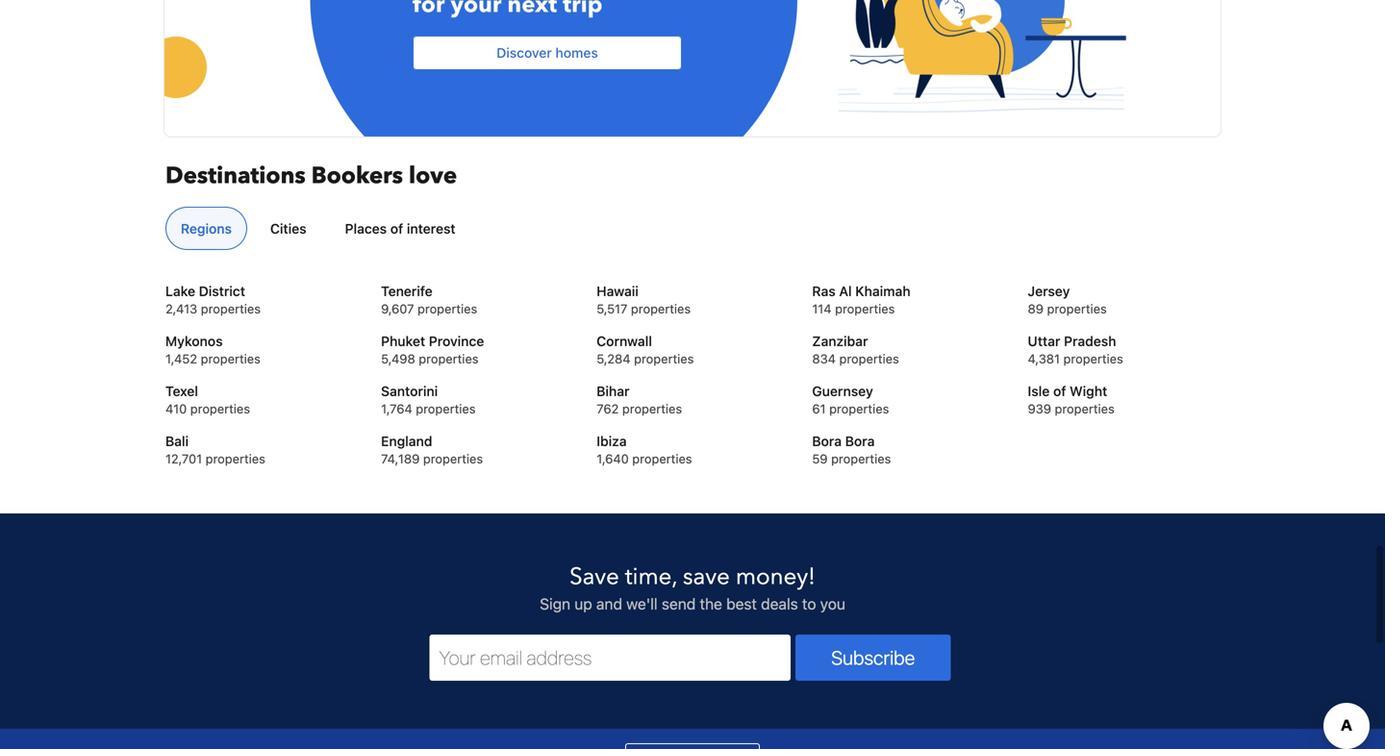 Task type: vqa. For each thing, say whether or not it's contained in the screenshot.
Pradesh
yes



Task type: locate. For each thing, give the bounding box(es) containing it.
save
[[570, 562, 620, 593]]

deals
[[761, 595, 799, 614]]

5,517
[[597, 302, 628, 316]]

1,764
[[381, 402, 413, 416]]

properties inside bihar 762 properties
[[623, 402, 682, 416]]

of inside button
[[391, 221, 403, 237]]

save
[[683, 562, 730, 593]]

cities
[[270, 221, 307, 237]]

district
[[199, 283, 245, 299]]

cornwall link
[[597, 332, 789, 351]]

0 horizontal spatial bora
[[813, 434, 842, 449]]

send
[[662, 595, 696, 614]]

cornwall 5,284 properties
[[597, 334, 694, 366]]

properties down cornwall link
[[634, 352, 694, 366]]

properties inside texel 410 properties
[[190, 402, 250, 416]]

lake
[[166, 283, 195, 299]]

ibiza 1,640 properties
[[597, 434, 693, 466]]

properties down zanzibar
[[840, 352, 900, 366]]

and
[[597, 595, 623, 614]]

lake district 2,413 properties
[[166, 283, 261, 316]]

properties up bali 12,701 properties
[[190, 402, 250, 416]]

bora down guernsey 61 properties
[[846, 434, 875, 449]]

places
[[345, 221, 387, 237]]

regions
[[181, 221, 232, 237]]

properties up ibiza 1,640 properties on the bottom left of the page
[[623, 402, 682, 416]]

properties inside mykonos 1,452 properties
[[201, 352, 261, 366]]

texel
[[166, 384, 198, 399]]

properties down the jersey
[[1048, 302, 1107, 316]]

jersey 89 properties
[[1028, 283, 1107, 316]]

lake district link
[[166, 282, 357, 301]]

properties down guernsey
[[830, 402, 890, 416]]

properties down district
[[201, 302, 261, 316]]

love
[[409, 160, 457, 192]]

texel link
[[166, 382, 357, 401]]

properties inside england 74,189 properties
[[423, 452, 483, 466]]

0 horizontal spatial of
[[391, 221, 403, 237]]

114
[[813, 302, 832, 316]]

properties inside ras al khaimah 114 properties
[[835, 302, 895, 316]]

of right places
[[391, 221, 403, 237]]

phuket province link
[[381, 332, 573, 351]]

89
[[1028, 302, 1044, 316]]

tab list containing regions
[[158, 207, 1220, 251]]

pradesh
[[1064, 334, 1117, 349]]

isle of wight link
[[1028, 382, 1220, 401]]

properties inside lake district 2,413 properties
[[201, 302, 261, 316]]

Your email address email field
[[430, 635, 791, 681]]

wight
[[1070, 384, 1108, 399]]

mykonos
[[166, 334, 223, 349]]

province
[[429, 334, 484, 349]]

of right isle
[[1054, 384, 1067, 399]]

jersey
[[1028, 283, 1071, 299]]

uttar pradesh link
[[1028, 332, 1220, 351]]

0 vertical spatial of
[[391, 221, 403, 237]]

properties down hawaii link
[[631, 302, 691, 316]]

isle
[[1028, 384, 1050, 399]]

we'll
[[627, 595, 658, 614]]

1,452
[[166, 352, 197, 366]]

bora up 59
[[813, 434, 842, 449]]

properties down pradesh on the top right
[[1064, 352, 1124, 366]]

discover homes
[[497, 45, 598, 61]]

interest
[[407, 221, 456, 237]]

discover homes link
[[145, 0, 1221, 217]]

9,607
[[381, 302, 414, 316]]

regions button
[[166, 207, 247, 250]]

destinations
[[166, 160, 306, 192]]

bora
[[813, 434, 842, 449], [846, 434, 875, 449]]

khaimah
[[856, 283, 911, 299]]

properties down santorini link
[[416, 402, 476, 416]]

cities button
[[255, 207, 322, 250]]

bali
[[166, 434, 189, 449]]

ibiza link
[[597, 432, 789, 451]]

2,413
[[166, 302, 197, 316]]

the
[[700, 595, 723, 614]]

properties down wight on the bottom of the page
[[1055, 402, 1115, 416]]

properties
[[201, 302, 261, 316], [418, 302, 478, 316], [631, 302, 691, 316], [835, 302, 895, 316], [1048, 302, 1107, 316], [201, 352, 261, 366], [419, 352, 479, 366], [634, 352, 694, 366], [840, 352, 900, 366], [1064, 352, 1124, 366], [190, 402, 250, 416], [416, 402, 476, 416], [623, 402, 682, 416], [830, 402, 890, 416], [1055, 402, 1115, 416], [206, 452, 265, 466], [423, 452, 483, 466], [633, 452, 693, 466], [832, 452, 891, 466]]

ras al khaimah link
[[813, 282, 1005, 301]]

properties up province
[[418, 302, 478, 316]]

properties inside santorini 1,764 properties
[[416, 402, 476, 416]]

410
[[166, 402, 187, 416]]

properties inside zanzibar 834 properties
[[840, 352, 900, 366]]

guernsey link
[[813, 382, 1005, 401]]

bora bora link
[[813, 432, 1005, 451]]

properties down mykonos link
[[201, 352, 261, 366]]

939
[[1028, 402, 1052, 416]]

bali link
[[166, 432, 357, 451]]

properties down bali link
[[206, 452, 265, 466]]

properties down ibiza link
[[633, 452, 693, 466]]

zanzibar link
[[813, 332, 1005, 351]]

england link
[[381, 432, 573, 451]]

subscribe
[[832, 647, 916, 669]]

properties right 59
[[832, 452, 891, 466]]

bihar link
[[597, 382, 789, 401]]

homes
[[556, 45, 598, 61]]

1 vertical spatial of
[[1054, 384, 1067, 399]]

zanzibar 834 properties
[[813, 334, 900, 366]]

jersey link
[[1028, 282, 1220, 301]]

of inside isle of wight 939 properties
[[1054, 384, 1067, 399]]

you
[[821, 595, 846, 614]]

properties down england link
[[423, 452, 483, 466]]

of
[[391, 221, 403, 237], [1054, 384, 1067, 399]]

1 horizontal spatial bora
[[846, 434, 875, 449]]

santorini
[[381, 384, 438, 399]]

74,189
[[381, 452, 420, 466]]

to
[[803, 595, 817, 614]]

phuket
[[381, 334, 426, 349]]

properties inside cornwall 5,284 properties
[[634, 352, 694, 366]]

1 horizontal spatial of
[[1054, 384, 1067, 399]]

bihar 762 properties
[[597, 384, 682, 416]]

properties down khaimah
[[835, 302, 895, 316]]

up
[[575, 595, 593, 614]]

guernsey 61 properties
[[813, 384, 890, 416]]

england
[[381, 434, 433, 449]]

properties down province
[[419, 352, 479, 366]]

tab list
[[158, 207, 1220, 251]]

61
[[813, 402, 826, 416]]



Task type: describe. For each thing, give the bounding box(es) containing it.
bali 12,701 properties
[[166, 434, 265, 466]]

834
[[813, 352, 836, 366]]

762
[[597, 402, 619, 416]]

places of interest button
[[330, 207, 471, 250]]

time,
[[625, 562, 677, 593]]

properties inside guernsey 61 properties
[[830, 402, 890, 416]]

12,701
[[166, 452, 202, 466]]

5,284
[[597, 352, 631, 366]]

discover
[[497, 45, 552, 61]]

phuket province 5,498 properties
[[381, 334, 484, 366]]

hawaii
[[597, 283, 639, 299]]

hawaii link
[[597, 282, 789, 301]]

bora bora 59 properties
[[813, 434, 891, 466]]

tenerife 9,607 properties
[[381, 283, 478, 316]]

zanzibar
[[813, 334, 869, 349]]

properties inside the phuket province 5,498 properties
[[419, 352, 479, 366]]

1,640
[[597, 452, 629, 466]]

properties inside bora bora 59 properties
[[832, 452, 891, 466]]

uttar pradesh 4,381 properties
[[1028, 334, 1124, 366]]

mykonos 1,452 properties
[[166, 334, 261, 366]]

2 bora from the left
[[846, 434, 875, 449]]

money!
[[736, 562, 816, 593]]

uttar
[[1028, 334, 1061, 349]]

bihar
[[597, 384, 630, 399]]

isle of wight 939 properties
[[1028, 384, 1115, 416]]

ibiza
[[597, 434, 627, 449]]

cornwall
[[597, 334, 652, 349]]

england 74,189 properties
[[381, 434, 483, 466]]

tenerife
[[381, 283, 433, 299]]

texel 410 properties
[[166, 384, 250, 416]]

properties inside ibiza 1,640 properties
[[633, 452, 693, 466]]

santorini 1,764 properties
[[381, 384, 476, 416]]

sign
[[540, 595, 571, 614]]

properties inside bali 12,701 properties
[[206, 452, 265, 466]]

1 bora from the left
[[813, 434, 842, 449]]

ras al khaimah 114 properties
[[813, 283, 911, 316]]

best
[[727, 595, 757, 614]]

guernsey
[[813, 384, 874, 399]]

properties inside "jersey 89 properties"
[[1048, 302, 1107, 316]]

hawaii 5,517 properties
[[597, 283, 691, 316]]

5,498
[[381, 352, 416, 366]]

4,381
[[1028, 352, 1061, 366]]

properties inside tenerife 9,607 properties
[[418, 302, 478, 316]]

save time, save money! sign up and we'll send the best deals to you
[[540, 562, 846, 614]]

mykonos link
[[166, 332, 357, 351]]

59
[[813, 452, 828, 466]]

bookers
[[312, 160, 403, 192]]

properties inside hawaii 5,517 properties
[[631, 302, 691, 316]]

of for interest
[[391, 221, 403, 237]]

destinations bookers love
[[166, 160, 457, 192]]

save time, save money! footer
[[0, 513, 1386, 750]]

properties inside isle of wight 939 properties
[[1055, 402, 1115, 416]]

ras
[[813, 283, 836, 299]]

subscribe button
[[796, 635, 951, 681]]

places of interest
[[345, 221, 456, 237]]

al
[[840, 283, 852, 299]]

tenerife link
[[381, 282, 573, 301]]

of for wight
[[1054, 384, 1067, 399]]

properties inside uttar pradesh 4,381 properties
[[1064, 352, 1124, 366]]



